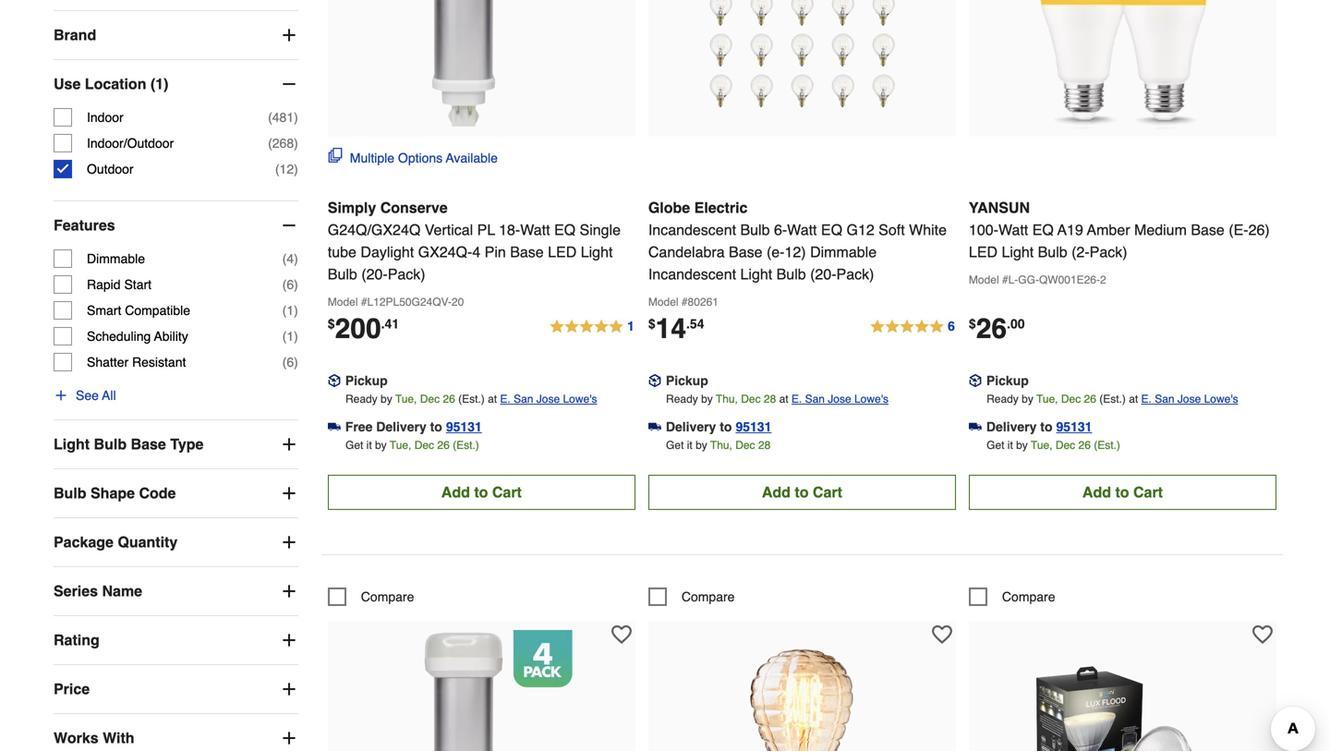 Task type: vqa. For each thing, say whether or not it's contained in the screenshot.


Task type: locate. For each thing, give the bounding box(es) containing it.
# left the gg-
[[1002, 273, 1009, 286]]

1 horizontal spatial add to cart
[[762, 484, 843, 501]]

1 horizontal spatial add to cart button
[[648, 475, 956, 510]]

3 95131 from the left
[[1056, 419, 1092, 434]]

plus image for works with
[[280, 729, 298, 748]]

$ 26 .00
[[969, 313, 1025, 345]]

plus image inside package quantity button
[[280, 533, 298, 552]]

0 horizontal spatial add
[[441, 484, 470, 501]]

0 horizontal spatial 95131
[[446, 419, 482, 434]]

( 1 ) left 200
[[282, 329, 298, 344]]

get it by tue, dec 26 (est.) for delivery
[[346, 439, 479, 452]]

0 horizontal spatial watt
[[520, 221, 550, 238]]

1 horizontal spatial led
[[969, 243, 998, 260]]

1 watt from the left
[[520, 221, 550, 238]]

model up 14 in the top of the page
[[648, 296, 679, 308]]

yansun 100-watt eq a19 amber medium base (e-26) led light bulb (2-pack) image
[[1021, 0, 1225, 129]]

3 eq from the left
[[1033, 221, 1054, 238]]

1 horizontal spatial model
[[648, 296, 679, 308]]

1 vertical spatial ( 6 )
[[282, 355, 298, 370]]

1 ready from the left
[[346, 393, 378, 405]]

5 stars image
[[549, 316, 636, 338], [870, 316, 956, 338]]

1 horizontal spatial 95131 button
[[736, 417, 772, 436]]

package quantity button
[[54, 518, 298, 566]]

light down the single
[[581, 243, 613, 260]]

95131 button for first e. san jose lowe's button from the right
[[1056, 417, 1092, 436]]

e.
[[500, 393, 511, 405], [792, 393, 802, 405], [1142, 393, 1152, 405]]

light down see all button
[[54, 436, 90, 453]]

0 horizontal spatial heart outline image
[[611, 624, 632, 645]]

dimmable up the rapid start
[[87, 251, 145, 266]]

2 san from the left
[[805, 393, 825, 405]]

use
[[54, 75, 81, 92]]

2 $ from the left
[[648, 316, 656, 331]]

incandescent up candelabra
[[648, 221, 736, 238]]

1 $ from the left
[[328, 316, 335, 331]]

1 button
[[549, 316, 636, 338]]

3 add to cart button from the left
[[969, 475, 1277, 510]]

plus image
[[280, 26, 298, 44], [280, 435, 298, 454], [280, 533, 298, 552], [280, 582, 298, 601], [280, 631, 298, 650], [280, 680, 298, 699], [280, 729, 298, 748]]

1 horizontal spatial #
[[682, 296, 688, 308]]

0 horizontal spatial jose
[[537, 393, 560, 405]]

$ for 26
[[969, 316, 976, 331]]

plus image inside 'brand' button
[[280, 26, 298, 44]]

plus image inside bulb shape code button
[[280, 484, 298, 503]]

0 horizontal spatial dimmable
[[87, 251, 145, 266]]

0 horizontal spatial 95131 button
[[446, 417, 482, 436]]

(est.)
[[458, 393, 485, 405], [1100, 393, 1126, 405], [453, 439, 479, 452], [1094, 439, 1121, 452]]

20
[[452, 296, 464, 308]]

base left (e-
[[729, 243, 763, 260]]

pack)
[[1090, 243, 1128, 260], [388, 266, 426, 283], [837, 266, 874, 283]]

4 down minus icon
[[287, 251, 294, 266]]

works
[[54, 729, 99, 747]]

0 horizontal spatial eq
[[554, 221, 576, 238]]

1 horizontal spatial ready by tue, dec 26 (est.) at e. san jose lowe's
[[987, 393, 1239, 405]]

12)
[[785, 243, 806, 260]]

2 ( 1 ) from the top
[[282, 329, 298, 344]]

minus image
[[280, 75, 298, 93]]

) for shatter resistant
[[294, 355, 298, 370]]

1 led from the left
[[548, 243, 577, 260]]

2 ) from the top
[[294, 136, 298, 151]]

watt inside globe electric incandescent bulb 6-watt eq g12 soft white candelabra base (e-12) dimmable incandescent light bulb (20-pack)
[[787, 221, 817, 238]]

pack) up l12pl50g24qv-
[[388, 266, 426, 283]]

$ left .00
[[969, 316, 976, 331]]

2 horizontal spatial ready
[[987, 393, 1019, 405]]

2 it from the left
[[687, 439, 693, 452]]

1 horizontal spatial it
[[687, 439, 693, 452]]

1 horizontal spatial pickup image
[[648, 374, 661, 387]]

bulb
[[740, 221, 770, 238], [1038, 243, 1068, 260], [328, 266, 357, 283], [777, 266, 806, 283], [94, 436, 127, 453], [54, 485, 86, 502]]

heart outline image
[[611, 624, 632, 645], [932, 624, 952, 645]]

.00
[[1007, 316, 1025, 331]]

1 horizontal spatial dimmable
[[810, 243, 877, 260]]

6
[[287, 277, 294, 292], [948, 319, 955, 333], [287, 355, 294, 370]]

2 horizontal spatial lowe's
[[1204, 393, 1239, 405]]

2 e. san jose lowe's button from the left
[[792, 390, 889, 408]]

bulb left (2-
[[1038, 243, 1068, 260]]

pack) inside simply conserve g24q/gx24q vertical pl 18-watt eq single tube daylight gx24q-4 pin base led light bulb (20-pack)
[[388, 266, 426, 283]]

0 horizontal spatial add to cart button
[[328, 475, 636, 510]]

3 jose from the left
[[1178, 393, 1201, 405]]

1 pickup from the left
[[345, 373, 388, 388]]

1 pickup image from the left
[[328, 374, 341, 387]]

2 horizontal spatial watt
[[999, 221, 1029, 238]]

2 watt from the left
[[787, 221, 817, 238]]

2 horizontal spatial e.
[[1142, 393, 1152, 405]]

1 horizontal spatial 5 stars image
[[870, 316, 956, 338]]

1 horizontal spatial cart
[[813, 484, 843, 501]]

plus image
[[54, 388, 68, 403], [280, 484, 298, 503]]

) for smart compatible
[[294, 303, 298, 318]]

2 delivery from the left
[[666, 419, 716, 434]]

0 horizontal spatial lowe's
[[563, 393, 597, 405]]

) for indoor/outdoor
[[294, 136, 298, 151]]

plus image inside series name button
[[280, 582, 298, 601]]

bulb down tube
[[328, 266, 357, 283]]

jose for free delivery to 95131
[[537, 393, 560, 405]]

3 pickup image from the left
[[969, 374, 982, 387]]

location
[[85, 75, 146, 92]]

0 horizontal spatial plus image
[[54, 388, 68, 403]]

san
[[514, 393, 534, 405], [805, 393, 825, 405], [1155, 393, 1175, 405]]

1 horizontal spatial plus image
[[280, 484, 298, 503]]

model for g24q/gx24q vertical pl 18-watt eq single tube daylight gx24q-4 pin base led light bulb (20-pack)
[[328, 296, 358, 308]]

$ down model # 80261
[[648, 316, 656, 331]]

( for smart compatible
[[282, 303, 287, 318]]

2 ready by tue, dec 26 (est.) at e. san jose lowe's from the left
[[987, 393, 1239, 405]]

1 down ( 4 )
[[287, 303, 294, 318]]

1 horizontal spatial eq
[[821, 221, 843, 238]]

ability
[[154, 329, 188, 344]]

95131 for get it by thu, dec 28
[[736, 419, 772, 434]]

light inside simply conserve g24q/gx24q vertical pl 18-watt eq single tube daylight gx24q-4 pin base led light bulb (20-pack)
[[581, 243, 613, 260]]

2 horizontal spatial jose
[[1178, 393, 1201, 405]]

$ inside the '$ 14 .54'
[[648, 316, 656, 331]]

plus image for package quantity
[[280, 533, 298, 552]]

bulb left shape on the left of the page
[[54, 485, 86, 502]]

28 up get it by thu, dec 28
[[764, 393, 776, 405]]

bulb inside yansun 100-watt eq a19 amber medium base (e-26) led light bulb (2-pack)
[[1038, 243, 1068, 260]]

resistant
[[132, 355, 186, 370]]

3 watt from the left
[[999, 221, 1029, 238]]

3 e. from the left
[[1142, 393, 1152, 405]]

3 add to cart from the left
[[1083, 484, 1163, 501]]

0 horizontal spatial model
[[328, 296, 358, 308]]

pickup down actual price $26.00 element
[[987, 373, 1029, 388]]

1 horizontal spatial ready
[[666, 393, 698, 405]]

95131 button for 3rd e. san jose lowe's button from right
[[446, 417, 482, 436]]

2 pickup image from the left
[[648, 374, 661, 387]]

free delivery to 95131
[[345, 419, 482, 434]]

0 horizontal spatial led
[[548, 243, 577, 260]]

watt up 12)
[[787, 221, 817, 238]]

2 horizontal spatial get
[[987, 439, 1005, 452]]

get it by tue, dec 26 (est.) for to
[[987, 439, 1121, 452]]

( 1 ) down ( 4 )
[[282, 303, 298, 318]]

(20- for gx24q-
[[361, 266, 388, 283]]

0 horizontal spatial san
[[514, 393, 534, 405]]

ready by thu, dec 28 at e. san jose lowe's
[[666, 393, 889, 405]]

plus image inside 'price' button
[[280, 680, 298, 699]]

pickup down actual price $14.54 element
[[666, 373, 708, 388]]

ready down actual price $26.00 element
[[987, 393, 1019, 405]]

0 horizontal spatial ready
[[346, 393, 378, 405]]

26
[[976, 313, 1007, 345], [443, 393, 455, 405], [1084, 393, 1097, 405], [437, 439, 450, 452], [1079, 439, 1091, 452]]

1 horizontal spatial $
[[648, 316, 656, 331]]

2 get it by tue, dec 26 (est.) from the left
[[987, 439, 1121, 452]]

heart outline image
[[1253, 624, 1273, 645]]

0 horizontal spatial #
[[361, 296, 367, 308]]

1 horizontal spatial jose
[[828, 393, 851, 405]]

1 horizontal spatial san
[[805, 393, 825, 405]]

3 compare from the left
[[1002, 589, 1056, 604]]

delivery to 95131 for thu, dec 28
[[666, 419, 772, 434]]

vertical
[[425, 221, 473, 238]]

2 horizontal spatial it
[[1008, 439, 1013, 452]]

multiple options available link
[[328, 148, 498, 167]]

ready by tue, dec 26 (est.) at e. san jose lowe's
[[346, 393, 597, 405], [987, 393, 1239, 405]]

2 95131 button from the left
[[736, 417, 772, 436]]

(20- inside globe electric incandescent bulb 6-watt eq g12 soft white candelabra base (e-12) dimmable incandescent light bulb (20-pack)
[[810, 266, 837, 283]]

2 ( 6 ) from the top
[[282, 355, 298, 370]]

truck filled image for delivery
[[969, 420, 982, 433]]

1 horizontal spatial lowe's
[[855, 393, 889, 405]]

2 horizontal spatial 95131
[[1056, 419, 1092, 434]]

globe
[[648, 199, 690, 216]]

$ inside $ 26 .00
[[969, 316, 976, 331]]

model for incandescent bulb 6-watt eq g12 soft white candelabra base (e-12) dimmable incandescent light bulb (20-pack)
[[648, 296, 679, 308]]

delivery for get it by thu, dec 28
[[666, 419, 716, 434]]

1 truck filled image from the left
[[328, 420, 341, 433]]

26)
[[1249, 221, 1270, 238]]

1 get it by tue, dec 26 (est.) from the left
[[346, 439, 479, 452]]

eq left g12
[[821, 221, 843, 238]]

pickup image down 200
[[328, 374, 341, 387]]

0 horizontal spatial delivery
[[376, 419, 427, 434]]

jose
[[537, 393, 560, 405], [828, 393, 851, 405], [1178, 393, 1201, 405]]

6 ) from the top
[[294, 303, 298, 318]]

2 horizontal spatial add to cart button
[[969, 475, 1277, 510]]

1 95131 button from the left
[[446, 417, 482, 436]]

start
[[124, 277, 152, 292]]

4 left pin
[[472, 243, 481, 260]]

base left '(e-'
[[1191, 221, 1225, 238]]

watt down "yansun"
[[999, 221, 1029, 238]]

model
[[969, 273, 999, 286], [328, 296, 358, 308], [648, 296, 679, 308]]

1 inside 1 button
[[627, 319, 635, 333]]

l-
[[1009, 273, 1018, 286]]

(20- inside simply conserve g24q/gx24q vertical pl 18-watt eq single tube daylight gx24q-4 pin base led light bulb (20-pack)
[[361, 266, 388, 283]]

0 horizontal spatial (20-
[[361, 266, 388, 283]]

# up '.54'
[[682, 296, 688, 308]]

3 plus image from the top
[[280, 533, 298, 552]]

white
[[909, 221, 947, 238]]

truck filled image
[[648, 420, 661, 433]]

pickup image for free truck filled image
[[328, 374, 341, 387]]

6 for shatter resistant
[[287, 355, 294, 370]]

0 vertical spatial plus image
[[54, 388, 68, 403]]

1 plus image from the top
[[280, 26, 298, 44]]

5 stars image left $ 26 .00
[[870, 316, 956, 338]]

bulb inside "button"
[[94, 436, 127, 453]]

2 vertical spatial 6
[[287, 355, 294, 370]]

2 horizontal spatial eq
[[1033, 221, 1054, 238]]

( for scheduling ability
[[282, 329, 287, 344]]

28 down the ready by thu, dec 28 at e. san jose lowe's
[[758, 439, 771, 452]]

3 $ from the left
[[969, 316, 976, 331]]

2 truck filled image from the left
[[969, 420, 982, 433]]

lowe's for delivery to 95131
[[1204, 393, 1239, 405]]

3 95131 button from the left
[[1056, 417, 1092, 436]]

95131 button for second e. san jose lowe's button from the right
[[736, 417, 772, 436]]

1 horizontal spatial e. san jose lowe's button
[[792, 390, 889, 408]]

2 horizontal spatial pickup image
[[969, 374, 982, 387]]

plus image for brand
[[280, 26, 298, 44]]

100-
[[969, 221, 999, 238]]

at for free delivery to 95131
[[488, 393, 497, 405]]

model # l-gg-qw001e26-2
[[969, 273, 1107, 286]]

0 vertical spatial ( 1 )
[[282, 303, 298, 318]]

watt inside simply conserve g24q/gx24q vertical pl 18-watt eq single tube daylight gx24q-4 pin base led light bulb (20-pack)
[[520, 221, 550, 238]]

7 plus image from the top
[[280, 729, 298, 748]]

0 horizontal spatial compare
[[361, 589, 414, 604]]

(20- for base
[[810, 266, 837, 283]]

package quantity
[[54, 534, 178, 551]]

2 add to cart button from the left
[[648, 475, 956, 510]]

1 eq from the left
[[554, 221, 576, 238]]

watt
[[520, 221, 550, 238], [787, 221, 817, 238], [999, 221, 1029, 238]]

pickup image up truck filled icon
[[648, 374, 661, 387]]

2 horizontal spatial pickup
[[987, 373, 1029, 388]]

2 horizontal spatial delivery
[[987, 419, 1037, 434]]

pack) down amber
[[1090, 243, 1128, 260]]

see
[[76, 388, 99, 403]]

2 plus image from the top
[[280, 435, 298, 454]]

plus image for light bulb base type
[[280, 435, 298, 454]]

truck filled image
[[328, 420, 341, 433], [969, 420, 982, 433]]

3 delivery from the left
[[987, 419, 1037, 434]]

95131 for get it by tue, dec 26 (est.)
[[1056, 419, 1092, 434]]

base inside simply conserve g24q/gx24q vertical pl 18-watt eq single tube daylight gx24q-4 pin base led light bulb (20-pack)
[[510, 243, 544, 260]]

2 ready from the left
[[666, 393, 698, 405]]

light inside yansun 100-watt eq a19 amber medium base (e-26) led light bulb (2-pack)
[[1002, 243, 1034, 260]]

g12
[[847, 221, 875, 238]]

thu, down the ready by thu, dec 28 at e. san jose lowe's
[[710, 439, 733, 452]]

jose for delivery to 95131
[[1178, 393, 1201, 405]]

2 (20- from the left
[[810, 266, 837, 283]]

incandescent down candelabra
[[648, 266, 736, 283]]

1 horizontal spatial get
[[666, 439, 684, 452]]

eq left a19
[[1033, 221, 1054, 238]]

1
[[287, 303, 294, 318], [627, 319, 635, 333], [287, 329, 294, 344]]

2 get from the left
[[666, 439, 684, 452]]

eq
[[554, 221, 576, 238], [821, 221, 843, 238], [1033, 221, 1054, 238]]

plus image inside the "works with" button
[[280, 729, 298, 748]]

bulb inside button
[[54, 485, 86, 502]]

led inside simply conserve g24q/gx24q vertical pl 18-watt eq single tube daylight gx24q-4 pin base led light bulb (20-pack)
[[548, 243, 577, 260]]

2 horizontal spatial e. san jose lowe's button
[[1142, 390, 1239, 408]]

0 horizontal spatial pickup image
[[328, 374, 341, 387]]

12
[[280, 162, 294, 177]]

3 at from the left
[[1129, 393, 1138, 405]]

2 eq from the left
[[821, 221, 843, 238]]

light up "l-"
[[1002, 243, 1034, 260]]

pickup image down actual price $26.00 element
[[969, 374, 982, 387]]

1 horizontal spatial watt
[[787, 221, 817, 238]]

plus image inside rating button
[[280, 631, 298, 650]]

1 horizontal spatial add
[[762, 484, 791, 501]]

add to cart button
[[328, 475, 636, 510], [648, 475, 956, 510], [969, 475, 1277, 510]]

4 plus image from the top
[[280, 582, 298, 601]]

1 ( 6 ) from the top
[[282, 277, 298, 292]]

1 vertical spatial ( 1 )
[[282, 329, 298, 344]]

1 horizontal spatial at
[[779, 393, 789, 405]]

lowe's
[[563, 393, 597, 405], [855, 393, 889, 405], [1204, 393, 1239, 405]]

ready for pickup image corresponding to free truck filled image
[[346, 393, 378, 405]]

model for 100-watt eq a19 amber medium base (e-26) led light bulb (2-pack)
[[969, 273, 999, 286]]

ready by tue, dec 26 (est.) at e. san jose lowe's for delivery to 95131
[[987, 393, 1239, 405]]

compare inside 1002794378 'element'
[[1002, 589, 1056, 604]]

8 ) from the top
[[294, 355, 298, 370]]

2 incandescent from the top
[[648, 266, 736, 283]]

$ 200 .41
[[328, 313, 399, 345]]

1 delivery to 95131 from the left
[[666, 419, 772, 434]]

2 horizontal spatial model
[[969, 273, 999, 286]]

2 horizontal spatial $
[[969, 316, 976, 331]]

0 vertical spatial incandescent
[[648, 221, 736, 238]]

0 vertical spatial thu,
[[716, 393, 738, 405]]

) for indoor
[[294, 110, 298, 125]]

1 left 200
[[287, 329, 294, 344]]

model up 200
[[328, 296, 358, 308]]

candelabra
[[648, 243, 725, 260]]

18-
[[499, 221, 520, 238]]

ready up the free
[[346, 393, 378, 405]]

0 horizontal spatial at
[[488, 393, 497, 405]]

5 plus image from the top
[[280, 631, 298, 650]]

1 (20- from the left
[[361, 266, 388, 283]]

4 ) from the top
[[294, 251, 298, 266]]

0 vertical spatial 6
[[287, 277, 294, 292]]

compare inside 5013103807 element
[[361, 589, 414, 604]]

ready up get it by thu, dec 28
[[666, 393, 698, 405]]

1 ) from the top
[[294, 110, 298, 125]]

1 5 stars image from the left
[[549, 316, 636, 338]]

light inside "button"
[[54, 436, 90, 453]]

1 horizontal spatial (20-
[[810, 266, 837, 283]]

globe electric incandescent bulb 6-watt eq g12 soft white candelabra base (e-12) dimmable incandescent light bulb (20-pack) image
[[701, 0, 904, 129]]

5 ) from the top
[[294, 277, 298, 292]]

6 button
[[870, 316, 956, 338]]

5004699881 element
[[648, 587, 735, 606]]

bulb down all
[[94, 436, 127, 453]]

pack) inside yansun 100-watt eq a19 amber medium base (e-26) led light bulb (2-pack)
[[1090, 243, 1128, 260]]

pickup image
[[328, 374, 341, 387], [648, 374, 661, 387], [969, 374, 982, 387]]

pack) inside globe electric incandescent bulb 6-watt eq g12 soft white candelabra base (e-12) dimmable incandescent light bulb (20-pack)
[[837, 266, 874, 283]]

2 horizontal spatial add to cart
[[1083, 484, 1163, 501]]

1 e. from the left
[[500, 393, 511, 405]]

delivery
[[376, 419, 427, 434], [666, 419, 716, 434], [987, 419, 1037, 434]]

2 horizontal spatial san
[[1155, 393, 1175, 405]]

5 stars image containing 6
[[870, 316, 956, 338]]

dimmable
[[810, 243, 877, 260], [87, 251, 145, 266]]

light
[[581, 243, 613, 260], [1002, 243, 1034, 260], [740, 266, 773, 283], [54, 436, 90, 453]]

3 ready from the left
[[987, 393, 1019, 405]]

yansun
[[969, 199, 1030, 216]]

model left "l-"
[[969, 273, 999, 286]]

5 stars image left 14 in the top of the page
[[549, 316, 636, 338]]

pack) down g12
[[837, 266, 874, 283]]

1 add to cart button from the left
[[328, 475, 636, 510]]

0 horizontal spatial pickup
[[345, 373, 388, 388]]

eq left the single
[[554, 221, 576, 238]]

7 ) from the top
[[294, 329, 298, 344]]

pin
[[485, 243, 506, 260]]

6 for rapid start
[[287, 277, 294, 292]]

3 lowe's from the left
[[1204, 393, 1239, 405]]

1 vertical spatial plus image
[[280, 484, 298, 503]]

led
[[548, 243, 577, 260], [969, 243, 998, 260]]

plus image for series name
[[280, 582, 298, 601]]

4
[[472, 243, 481, 260], [287, 251, 294, 266]]

2 horizontal spatial compare
[[1002, 589, 1056, 604]]

# up $ 200 .41
[[361, 296, 367, 308]]

actual price $26.00 element
[[969, 313, 1025, 345]]

light down (e-
[[740, 266, 773, 283]]

0 horizontal spatial ready by tue, dec 26 (est.) at e. san jose lowe's
[[346, 393, 597, 405]]

1 incandescent from the top
[[648, 221, 736, 238]]

plus image for rating
[[280, 631, 298, 650]]

) for rapid start
[[294, 277, 298, 292]]

2 lowe's from the left
[[855, 393, 889, 405]]

2 5 stars image from the left
[[870, 316, 956, 338]]

.54
[[686, 316, 704, 331]]

base left type
[[131, 436, 166, 453]]

2 led from the left
[[969, 243, 998, 260]]

95131
[[446, 419, 482, 434], [736, 419, 772, 434], [1056, 419, 1092, 434]]

2 compare from the left
[[682, 589, 735, 604]]

1 left 14 in the top of the page
[[627, 319, 635, 333]]

6 plus image from the top
[[280, 680, 298, 699]]

0 horizontal spatial truck filled image
[[328, 420, 341, 433]]

compare inside 5004699881 element
[[682, 589, 735, 604]]

outdoor
[[87, 162, 134, 177]]

by
[[381, 393, 392, 405], [701, 393, 713, 405], [1022, 393, 1034, 405], [375, 439, 387, 452], [696, 439, 707, 452], [1016, 439, 1028, 452]]

pickup image for truck filled icon
[[648, 374, 661, 387]]

available
[[446, 150, 498, 165]]

$ left .41
[[328, 316, 335, 331]]

base down 18-
[[510, 243, 544, 260]]

5 stars image containing 1
[[549, 316, 636, 338]]

2 delivery to 95131 from the left
[[987, 419, 1092, 434]]

2 horizontal spatial add
[[1083, 484, 1111, 501]]

0 horizontal spatial pack)
[[388, 266, 426, 283]]

1 ( 1 ) from the top
[[282, 303, 298, 318]]

1 it from the left
[[366, 439, 372, 452]]

base
[[1191, 221, 1225, 238], [510, 243, 544, 260], [729, 243, 763, 260], [131, 436, 166, 453]]

3 pickup from the left
[[987, 373, 1029, 388]]

( 268 )
[[268, 136, 298, 151]]

1 horizontal spatial pickup
[[666, 373, 708, 388]]

1 horizontal spatial delivery to 95131
[[987, 419, 1092, 434]]

1 horizontal spatial pack)
[[837, 266, 874, 283]]

led down 100-
[[969, 243, 998, 260]]

1 lowe's from the left
[[563, 393, 597, 405]]

1 at from the left
[[488, 393, 497, 405]]

1 san from the left
[[514, 393, 534, 405]]

0 horizontal spatial delivery to 95131
[[666, 419, 772, 434]]

2 horizontal spatial at
[[1129, 393, 1138, 405]]

thu, up get it by thu, dec 28
[[716, 393, 738, 405]]

.41
[[381, 316, 399, 331]]

0 horizontal spatial get
[[346, 439, 363, 452]]

0 vertical spatial ( 6 )
[[282, 277, 298, 292]]

g24q/gx24q
[[328, 221, 421, 238]]

0 horizontal spatial cart
[[492, 484, 522, 501]]

1 horizontal spatial truck filled image
[[969, 420, 982, 433]]

light bulb base type button
[[54, 420, 298, 468]]

geeni geeni lux par 38 75-watt eq par38 cool white medium base (e-26) dimmable smart led light bulb image
[[1021, 630, 1225, 751]]

6 inside button
[[948, 319, 955, 333]]

2 add to cart from the left
[[762, 484, 843, 501]]

2 horizontal spatial 95131 button
[[1056, 417, 1092, 436]]

$ inside $ 200 .41
[[328, 316, 335, 331]]

2 horizontal spatial #
[[1002, 273, 1009, 286]]

0 horizontal spatial add to cart
[[441, 484, 522, 501]]

1 add from the left
[[441, 484, 470, 501]]

watt right pl
[[520, 221, 550, 238]]

1 compare from the left
[[361, 589, 414, 604]]

base inside yansun 100-watt eq a19 amber medium base (e-26) led light bulb (2-pack)
[[1191, 221, 1225, 238]]

led right pin
[[548, 243, 577, 260]]

1 ready by tue, dec 26 (est.) at e. san jose lowe's from the left
[[346, 393, 597, 405]]

type
[[170, 436, 204, 453]]

plus image inside light bulb base type "button"
[[280, 435, 298, 454]]

pickup up the free
[[345, 373, 388, 388]]

delivery to 95131
[[666, 419, 772, 434], [987, 419, 1092, 434]]

3 san from the left
[[1155, 393, 1175, 405]]

bulb shape code
[[54, 485, 176, 502]]

light inside globe electric incandescent bulb 6-watt eq g12 soft white candelabra base (e-12) dimmable incandescent light bulb (20-pack)
[[740, 266, 773, 283]]

pickup
[[345, 373, 388, 388], [666, 373, 708, 388], [987, 373, 1029, 388]]

( 1 ) for compatible
[[282, 303, 298, 318]]

1 jose from the left
[[537, 393, 560, 405]]

$
[[328, 316, 335, 331], [648, 316, 656, 331], [969, 316, 976, 331]]

# for globe electric incandescent bulb 6-watt eq g12 soft white candelabra base (e-12) dimmable incandescent light bulb (20-pack)
[[682, 296, 688, 308]]

2 95131 from the left
[[736, 419, 772, 434]]

dimmable down g12
[[810, 243, 877, 260]]

series
[[54, 583, 98, 600]]

bulb left 6-
[[740, 221, 770, 238]]

1 vertical spatial incandescent
[[648, 266, 736, 283]]

1 get from the left
[[346, 439, 363, 452]]

0 horizontal spatial get it by tue, dec 26 (est.)
[[346, 439, 479, 452]]

2 horizontal spatial cart
[[1134, 484, 1163, 501]]

3 add from the left
[[1083, 484, 1111, 501]]

1 horizontal spatial delivery
[[666, 419, 716, 434]]

1 horizontal spatial 95131
[[736, 419, 772, 434]]

0 horizontal spatial e. san jose lowe's button
[[500, 390, 597, 408]]



Task type: describe. For each thing, give the bounding box(es) containing it.
1 e. san jose lowe's button from the left
[[500, 390, 597, 408]]

eq inside globe electric incandescent bulb 6-watt eq g12 soft white candelabra base (e-12) dimmable incandescent light bulb (20-pack)
[[821, 221, 843, 238]]

compare for 5004699881 element
[[682, 589, 735, 604]]

( 12 )
[[275, 162, 298, 177]]

pack) for globe electric incandescent bulb 6-watt eq g12 soft white candelabra base (e-12) dimmable incandescent light bulb (20-pack)
[[837, 266, 874, 283]]

daylight
[[361, 243, 414, 260]]

qw001e26-
[[1039, 273, 1100, 286]]

simply conserve g24q/gx24q vertical pl 18-watt eq single tube daylight gx24q-4 pin base led light bulb (20-pack)
[[328, 199, 621, 283]]

dimmable inside globe electric incandescent bulb 6-watt eq g12 soft white candelabra base (e-12) dimmable incandescent light bulb (20-pack)
[[810, 243, 877, 260]]

1002794378 element
[[969, 587, 1056, 606]]

scheduling
[[87, 329, 151, 344]]

scheduling ability
[[87, 329, 188, 344]]

features
[[54, 217, 115, 234]]

5013103807 element
[[328, 587, 414, 606]]

( for dimmable
[[282, 251, 287, 266]]

simply conserve g24q/gx24q vertical pl 18-watt eq single tube daylight gx24q-4 pin base led light bulb (4-pack) image
[[380, 630, 583, 751]]

(1)
[[151, 75, 169, 92]]

3 it from the left
[[1008, 439, 1013, 452]]

works with button
[[54, 714, 298, 751]]

e. for free delivery to 95131
[[500, 393, 511, 405]]

name
[[102, 583, 142, 600]]

2 jose from the left
[[828, 393, 851, 405]]

2
[[1100, 273, 1107, 286]]

rating
[[54, 632, 100, 649]]

) for scheduling ability
[[294, 329, 298, 344]]

see all button
[[54, 386, 116, 405]]

2 pickup from the left
[[666, 373, 708, 388]]

compare for 1002794378 'element'
[[1002, 589, 1056, 604]]

4 inside simply conserve g24q/gx24q vertical pl 18-watt eq single tube daylight gx24q-4 pin base led light bulb (20-pack)
[[472, 243, 481, 260]]

a19
[[1058, 221, 1084, 238]]

at for delivery to 95131
[[1129, 393, 1138, 405]]

smart compatible
[[87, 303, 190, 318]]

bulb inside simply conserve g24q/gx24q vertical pl 18-watt eq single tube daylight gx24q-4 pin base led light bulb (20-pack)
[[328, 266, 357, 283]]

eq inside simply conserve g24q/gx24q vertical pl 18-watt eq single tube daylight gx24q-4 pin base led light bulb (20-pack)
[[554, 221, 576, 238]]

ready by tue, dec 26 (est.) at e. san jose lowe's for free delivery to 95131
[[346, 393, 597, 405]]

gg-
[[1018, 273, 1039, 286]]

( for rapid start
[[282, 277, 287, 292]]

base inside "button"
[[131, 436, 166, 453]]

80261
[[688, 296, 719, 308]]

smart
[[87, 303, 121, 318]]

0 vertical spatial 28
[[764, 393, 776, 405]]

single
[[580, 221, 621, 238]]

( 6 ) for start
[[282, 277, 298, 292]]

2 at from the left
[[779, 393, 789, 405]]

price button
[[54, 665, 298, 713]]

3 get from the left
[[987, 439, 1005, 452]]

ready for truck filled icon's pickup image
[[666, 393, 698, 405]]

plus image inside see all button
[[54, 388, 68, 403]]

bulb down 12)
[[777, 266, 806, 283]]

1 heart outline image from the left
[[611, 624, 632, 645]]

series name button
[[54, 567, 298, 615]]

see all
[[76, 388, 116, 403]]

1 cart from the left
[[492, 484, 522, 501]]

indoor/outdoor
[[87, 136, 174, 151]]

(2-
[[1072, 243, 1090, 260]]

(e-
[[767, 243, 785, 260]]

rating button
[[54, 616, 298, 664]]

1 for smart compatible
[[287, 303, 294, 318]]

yansun 100-watt eq a19 amber medium base (e-26) led light bulb (2-pack)
[[969, 199, 1270, 260]]

package
[[54, 534, 114, 551]]

268
[[272, 136, 294, 151]]

5 stars image for 200
[[549, 316, 636, 338]]

5 stars image for 14
[[870, 316, 956, 338]]

1 95131 from the left
[[446, 419, 482, 434]]

2 cart from the left
[[813, 484, 843, 501]]

shatter resistant
[[87, 355, 186, 370]]

gx24q-
[[418, 243, 472, 260]]

$ 14 .54
[[648, 313, 704, 345]]

( 1 ) for ability
[[282, 329, 298, 344]]

with
[[103, 729, 134, 747]]

watt inside yansun 100-watt eq a19 amber medium base (e-26) led light bulb (2-pack)
[[999, 221, 1029, 238]]

rapid start
[[87, 277, 152, 292]]

1 delivery from the left
[[376, 419, 427, 434]]

# for simply conserve g24q/gx24q vertical pl 18-watt eq single tube daylight gx24q-4 pin base led light bulb (20-pack)
[[361, 296, 367, 308]]

light bulb base type
[[54, 436, 204, 453]]

lowe's for free delivery to 95131
[[563, 393, 597, 405]]

globe electric 40-watt eq g25 soft white medium base (e-26) dimmable incandescent light bulb image
[[701, 630, 904, 751]]

electric
[[694, 199, 748, 216]]

led inside yansun 100-watt eq a19 amber medium base (e-26) led light bulb (2-pack)
[[969, 243, 998, 260]]

) for outdoor
[[294, 162, 298, 177]]

get it by thu, dec 28
[[666, 439, 771, 452]]

6-
[[774, 221, 787, 238]]

model # 80261
[[648, 296, 719, 308]]

1 vertical spatial 28
[[758, 439, 771, 452]]

tube
[[328, 243, 357, 260]]

truck filled image for free
[[328, 420, 341, 433]]

$ for 200
[[328, 316, 335, 331]]

( for outdoor
[[275, 162, 280, 177]]

plus image for price
[[280, 680, 298, 699]]

3 cart from the left
[[1134, 484, 1163, 501]]

soft
[[879, 221, 905, 238]]

l12pl50g24qv-
[[367, 296, 452, 308]]

san for delivery to 95131
[[1155, 393, 1175, 405]]

medium
[[1135, 221, 1187, 238]]

delivery to 95131 for tue, dec 26
[[987, 419, 1092, 434]]

$ for 14
[[648, 316, 656, 331]]

1 for scheduling ability
[[287, 329, 294, 344]]

3 e. san jose lowe's button from the left
[[1142, 390, 1239, 408]]

( 481 )
[[268, 110, 298, 125]]

simply
[[328, 199, 376, 216]]

minus image
[[280, 216, 298, 235]]

actual price $14.54 element
[[648, 313, 704, 345]]

e. for delivery to 95131
[[1142, 393, 1152, 405]]

1 add to cart from the left
[[441, 484, 522, 501]]

simply conserve g24q/gx24q vertical pl 18-watt eq single tube daylight gx24q-4 pin base led light bulb (20-pack) image
[[380, 0, 583, 129]]

pickup image for truck filled image associated with delivery
[[969, 374, 982, 387]]

pack) for simply conserve g24q/gx24q vertical pl 18-watt eq single tube daylight gx24q-4 pin base led light bulb (20-pack)
[[388, 266, 426, 283]]

globe electric incandescent bulb 6-watt eq g12 soft white candelabra base (e-12) dimmable incandescent light bulb (20-pack)
[[648, 199, 947, 283]]

( for indoor/outdoor
[[268, 136, 272, 151]]

features button
[[54, 201, 298, 250]]

price
[[54, 681, 90, 698]]

all
[[102, 388, 116, 403]]

model # l12pl50g24qv-20
[[328, 296, 464, 308]]

( for shatter resistant
[[282, 355, 287, 370]]

shatter
[[87, 355, 129, 370]]

2 e. from the left
[[792, 393, 802, 405]]

free
[[345, 419, 373, 434]]

0 horizontal spatial 4
[[287, 251, 294, 266]]

compatible
[[125, 303, 190, 318]]

rapid
[[87, 277, 121, 292]]

1 vertical spatial thu,
[[710, 439, 733, 452]]

brand button
[[54, 11, 298, 59]]

eq inside yansun 100-watt eq a19 amber medium base (e-26) led light bulb (2-pack)
[[1033, 221, 1054, 238]]

shape
[[91, 485, 135, 502]]

481
[[272, 110, 294, 125]]

compare for 5013103807 element
[[361, 589, 414, 604]]

actual price $200.41 element
[[328, 313, 399, 345]]

brand
[[54, 26, 96, 44]]

2 heart outline image from the left
[[932, 624, 952, 645]]

14
[[656, 313, 686, 345]]

( 4 )
[[282, 251, 298, 266]]

2 add from the left
[[762, 484, 791, 501]]

delivery for get it by tue, dec 26 (est.)
[[987, 419, 1037, 434]]

san for free delivery to 95131
[[514, 393, 534, 405]]

multiple options available
[[350, 150, 498, 165]]

bulb shape code button
[[54, 469, 298, 517]]

# for yansun 100-watt eq a19 amber medium base (e-26) led light bulb (2-pack)
[[1002, 273, 1009, 286]]

( 6 ) for resistant
[[282, 355, 298, 370]]

base inside globe electric incandescent bulb 6-watt eq g12 soft white candelabra base (e-12) dimmable incandescent light bulb (20-pack)
[[729, 243, 763, 260]]

ready for truck filled image associated with delivery pickup image
[[987, 393, 1019, 405]]

indoor
[[87, 110, 124, 125]]

( for indoor
[[268, 110, 272, 125]]

amber
[[1087, 221, 1130, 238]]

works with
[[54, 729, 134, 747]]

pl
[[477, 221, 495, 238]]

options
[[398, 150, 443, 165]]

conserve
[[380, 199, 448, 216]]

) for dimmable
[[294, 251, 298, 266]]



